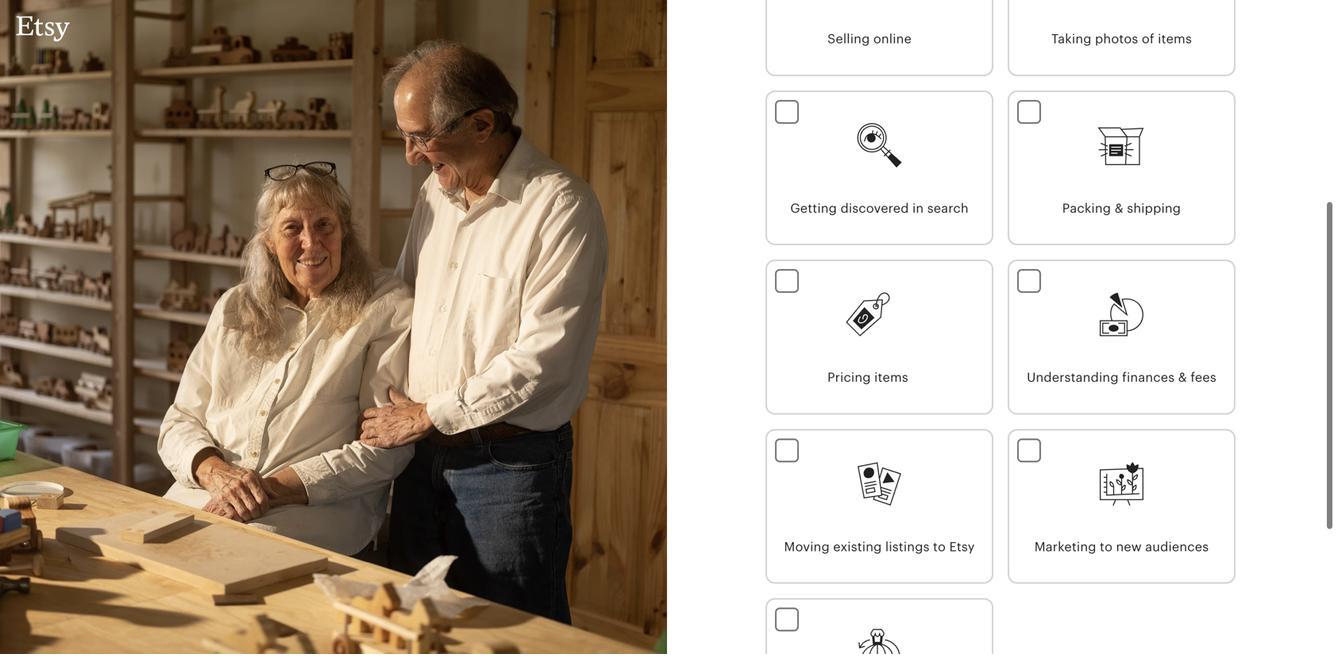 Task type: describe. For each thing, give the bounding box(es) containing it.
pricing
[[828, 371, 871, 385]]

new
[[1116, 540, 1142, 554]]

of
[[1142, 32, 1155, 46]]

selling
[[828, 32, 870, 46]]

understanding finances & fees
[[1027, 371, 1217, 385]]

pricing items
[[828, 371, 909, 385]]

packing & shipping
[[1063, 201, 1181, 216]]

marketing
[[1035, 540, 1097, 554]]

0 vertical spatial items
[[1158, 32, 1192, 46]]

photos
[[1095, 32, 1139, 46]]

getting
[[791, 201, 837, 216]]

1 to from the left
[[933, 540, 946, 554]]

selling online
[[828, 32, 912, 46]]

moving existing listings to etsy
[[784, 540, 975, 554]]

fees
[[1191, 371, 1217, 385]]

discovered
[[841, 201, 909, 216]]

marketing to new audiences
[[1035, 540, 1209, 554]]

audiences
[[1146, 540, 1209, 554]]

in
[[913, 201, 924, 216]]

shipping
[[1127, 201, 1181, 216]]



Task type: vqa. For each thing, say whether or not it's contained in the screenshot.
(25% within the $ 17.25 $ 23.00 (25% OFF)
no



Task type: locate. For each thing, give the bounding box(es) containing it.
1 vertical spatial items
[[875, 371, 909, 385]]

0 horizontal spatial &
[[1115, 201, 1124, 216]]

0 horizontal spatial items
[[875, 371, 909, 385]]

1 horizontal spatial items
[[1158, 32, 1192, 46]]

1 horizontal spatial to
[[1100, 540, 1113, 554]]

items right the of
[[1158, 32, 1192, 46]]

search
[[928, 201, 969, 216]]

etsy
[[950, 540, 975, 554]]

packing
[[1063, 201, 1111, 216]]

0 vertical spatial &
[[1115, 201, 1124, 216]]

items right the pricing
[[875, 371, 909, 385]]

to
[[933, 540, 946, 554], [1100, 540, 1113, 554]]

existing
[[833, 540, 882, 554]]

0 horizontal spatial to
[[933, 540, 946, 554]]

understanding
[[1027, 371, 1119, 385]]

taking photos of items
[[1052, 32, 1192, 46]]

& left fees
[[1179, 371, 1188, 385]]

online
[[874, 32, 912, 46]]

taking
[[1052, 32, 1092, 46]]

& right packing
[[1115, 201, 1124, 216]]

moving
[[784, 540, 830, 554]]

to left new
[[1100, 540, 1113, 554]]

1 vertical spatial &
[[1179, 371, 1188, 385]]

items
[[1158, 32, 1192, 46], [875, 371, 909, 385]]

&
[[1115, 201, 1124, 216], [1179, 371, 1188, 385]]

listings
[[886, 540, 930, 554]]

to left etsy
[[933, 540, 946, 554]]

finances
[[1122, 371, 1175, 385]]

2 to from the left
[[1100, 540, 1113, 554]]

getting discovered in search
[[791, 201, 969, 216]]

1 horizontal spatial &
[[1179, 371, 1188, 385]]



